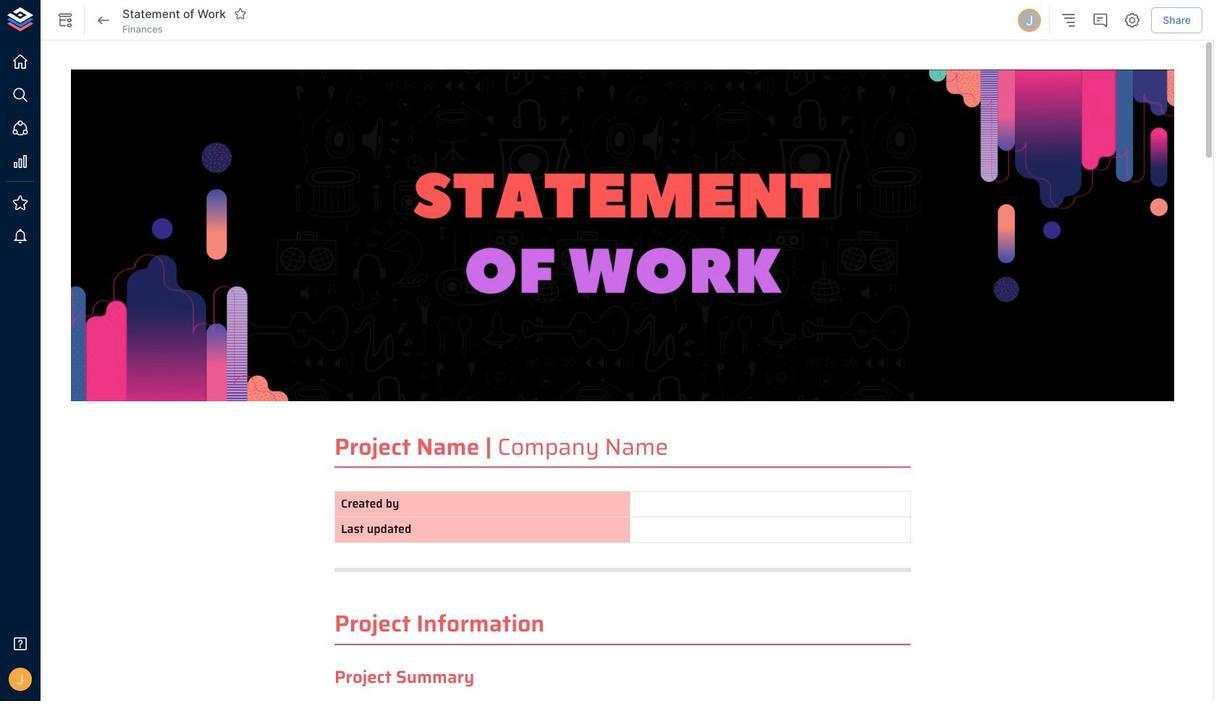 Task type: locate. For each thing, give the bounding box(es) containing it.
settings image
[[1125, 12, 1142, 29]]

favorite image
[[234, 7, 247, 20]]

show wiki image
[[57, 12, 74, 29]]



Task type: vqa. For each thing, say whether or not it's contained in the screenshot.
Table Of Contents icon
yes



Task type: describe. For each thing, give the bounding box(es) containing it.
table of contents image
[[1061, 12, 1078, 29]]

comments image
[[1093, 12, 1110, 29]]

go back image
[[95, 12, 112, 29]]



